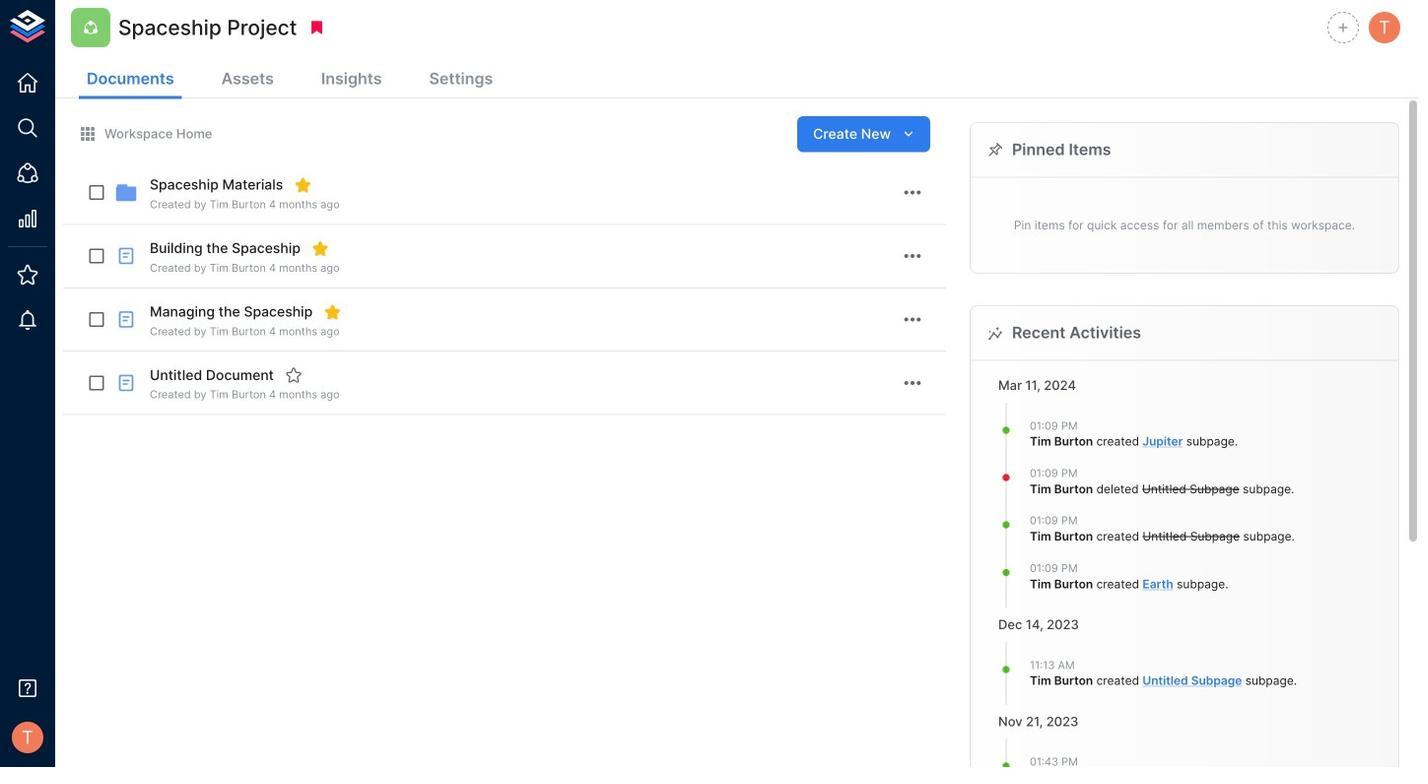 Task type: vqa. For each thing, say whether or not it's contained in the screenshot.
A chart. 'image'
no



Task type: locate. For each thing, give the bounding box(es) containing it.
1 vertical spatial remove favorite image
[[312, 240, 329, 258]]

remove favorite image
[[324, 303, 341, 321]]

remove favorite image
[[294, 176, 312, 194], [312, 240, 329, 258]]

favorite image
[[285, 367, 303, 385]]



Task type: describe. For each thing, give the bounding box(es) containing it.
remove bookmark image
[[308, 19, 326, 36]]

0 vertical spatial remove favorite image
[[294, 176, 312, 194]]



